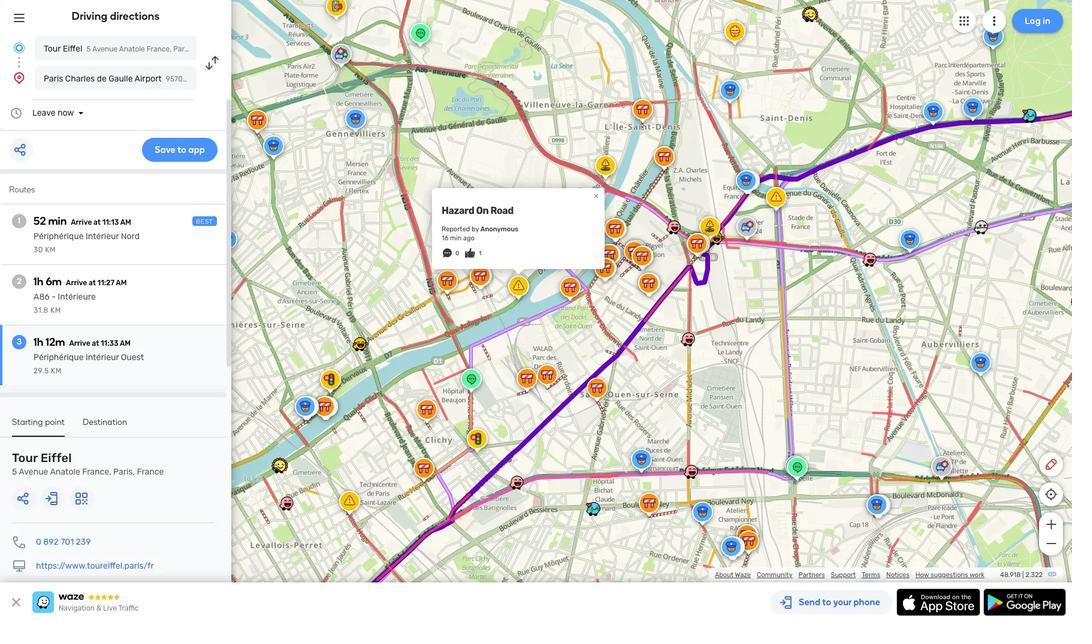 Task type: describe. For each thing, give the bounding box(es) containing it.
traffic
[[118, 604, 139, 613]]

52 min arrive at 11:13 am
[[34, 215, 131, 228]]

1 vertical spatial anatole
[[50, 467, 80, 477]]

driving
[[72, 10, 108, 23]]

2
[[17, 276, 22, 287]]

a86 - intérieure 31.8 km
[[34, 292, 96, 315]]

airport
[[135, 74, 162, 84]]

1h 6m arrive at 11:27 am
[[34, 275, 127, 288]]

leave now
[[32, 108, 74, 118]]

|
[[1023, 571, 1024, 579]]

intérieur for 1h 12m
[[86, 353, 119, 363]]

https://www.toureiffel.paris/fr link
[[36, 561, 154, 571]]

0 horizontal spatial france,
[[82, 467, 111, 477]]

16
[[442, 234, 449, 242]]

0 vertical spatial france,
[[147, 45, 172, 53]]

0 for 0
[[456, 250, 459, 257]]

min inside reported by anonymous 16 min ago
[[450, 234, 462, 242]]

link image
[[1048, 570, 1058, 579]]

best
[[196, 218, 213, 225]]

0 vertical spatial 1
[[18, 216, 21, 226]]

1h for 1h 6m
[[34, 275, 43, 288]]

km for 12m
[[51, 367, 62, 375]]

pencil image
[[1044, 457, 1059, 472]]

work
[[970, 571, 985, 579]]

current location image
[[12, 41, 26, 55]]

1 horizontal spatial tour
[[44, 44, 61, 54]]

a86
[[34, 292, 50, 302]]

périphérique for 12m
[[34, 353, 84, 363]]

1 vertical spatial tour eiffel 5 avenue anatole france, paris, france
[[12, 451, 164, 477]]

leave
[[32, 108, 55, 118]]

support
[[831, 571, 856, 579]]

at for min
[[94, 218, 101, 227]]

hazard
[[442, 205, 475, 216]]

reported
[[442, 225, 470, 233]]

ouest
[[121, 353, 144, 363]]

0 vertical spatial eiffel
[[63, 44, 82, 54]]

30
[[34, 246, 43, 254]]

community
[[757, 571, 793, 579]]

zoom in image
[[1044, 517, 1059, 532]]

0 vertical spatial france
[[194, 45, 217, 53]]

now
[[58, 108, 74, 118]]

arrive for 1h 12m
[[69, 339, 90, 348]]

x image
[[9, 595, 23, 610]]

gaulle
[[109, 74, 133, 84]]

1 vertical spatial 5
[[12, 467, 17, 477]]

arrive for 52 min
[[71, 218, 92, 227]]

arrive for 1h 6m
[[66, 279, 87, 287]]

29.5
[[34, 367, 49, 375]]

×
[[594, 190, 599, 201]]

how suggestions work link
[[916, 571, 985, 579]]

point
[[45, 417, 65, 427]]

waze
[[735, 571, 751, 579]]

3
[[17, 337, 22, 347]]

routes
[[9, 185, 35, 195]]

suggestions
[[931, 571, 969, 579]]

destination button
[[83, 417, 127, 436]]

notices
[[887, 571, 910, 579]]

intérieure
[[58, 292, 96, 302]]

notices link
[[887, 571, 910, 579]]

at for 6m
[[89, 279, 96, 287]]

-
[[52, 292, 56, 302]]

charles
[[65, 74, 95, 84]]

48.918 | 2.322
[[1001, 571, 1043, 579]]

0 vertical spatial anatole
[[119, 45, 145, 53]]

nord
[[121, 231, 140, 242]]

navigation & live traffic
[[59, 604, 139, 613]]

directions
[[110, 10, 160, 23]]

by
[[472, 225, 479, 233]]

11:13
[[102, 218, 119, 227]]

1h 12m arrive at 11:33 am
[[34, 336, 131, 349]]

&
[[96, 604, 101, 613]]

how
[[916, 571, 930, 579]]

1h for 1h 12m
[[34, 336, 43, 349]]

am for 6m
[[116, 279, 127, 287]]

11:27
[[97, 279, 114, 287]]

starting point button
[[12, 417, 65, 437]]

starting
[[12, 417, 43, 427]]

892
[[43, 537, 59, 547]]

paris
[[44, 74, 63, 84]]



Task type: locate. For each thing, give the bounding box(es) containing it.
france, down destination "button"
[[82, 467, 111, 477]]

intérieur for 52 min
[[86, 231, 119, 242]]

intérieur
[[86, 231, 119, 242], [86, 353, 119, 363]]

am for 12m
[[120, 339, 131, 348]]

12m
[[46, 336, 65, 349]]

0 vertical spatial arrive
[[71, 218, 92, 227]]

× link
[[591, 190, 602, 201]]

arrive inside 1h 12m arrive at 11:33 am
[[69, 339, 90, 348]]

0 vertical spatial paris,
[[173, 45, 192, 53]]

1 vertical spatial paris,
[[113, 467, 135, 477]]

2 intérieur from the top
[[86, 353, 119, 363]]

1 1h from the top
[[34, 275, 43, 288]]

0 horizontal spatial 0
[[36, 537, 41, 547]]

min
[[48, 215, 67, 228], [450, 234, 462, 242]]

paris charles de gaulle airport
[[44, 74, 162, 84]]

france
[[194, 45, 217, 53], [137, 467, 164, 477]]

km right 29.5
[[51, 367, 62, 375]]

2 vertical spatial am
[[120, 339, 131, 348]]

km for 6m
[[50, 306, 61, 315]]

1 horizontal spatial france
[[194, 45, 217, 53]]

0 vertical spatial avenue
[[92, 45, 118, 53]]

am for min
[[120, 218, 131, 227]]

0 horizontal spatial 5
[[12, 467, 17, 477]]

min down "reported"
[[450, 234, 462, 242]]

1 horizontal spatial anatole
[[119, 45, 145, 53]]

0 horizontal spatial france
[[137, 467, 164, 477]]

0 vertical spatial 1h
[[34, 275, 43, 288]]

intérieur inside périphérique intérieur ouest 29.5 km
[[86, 353, 119, 363]]

1 vertical spatial tour
[[12, 451, 38, 465]]

tour down starting point button
[[12, 451, 38, 465]]

avenue up paris charles de gaulle airport
[[92, 45, 118, 53]]

périphérique down 52
[[34, 231, 84, 242]]

live
[[103, 604, 117, 613]]

computer image
[[12, 559, 26, 574]]

0 horizontal spatial paris,
[[113, 467, 135, 477]]

1h left '6m'
[[34, 275, 43, 288]]

navigation
[[59, 604, 95, 613]]

ago
[[463, 234, 475, 242]]

6m
[[46, 275, 62, 288]]

0 horizontal spatial anatole
[[50, 467, 80, 477]]

starting point
[[12, 417, 65, 427]]

5
[[87, 45, 91, 53], [12, 467, 17, 477]]

1 horizontal spatial 5
[[87, 45, 91, 53]]

at for 12m
[[92, 339, 99, 348]]

0 vertical spatial tour
[[44, 44, 61, 54]]

destination
[[83, 417, 127, 427]]

location image
[[12, 71, 26, 85]]

tour eiffel 5 avenue anatole france, paris, france down destination "button"
[[12, 451, 164, 477]]

2 périphérique from the top
[[34, 353, 84, 363]]

701
[[61, 537, 74, 547]]

1 horizontal spatial paris,
[[173, 45, 192, 53]]

2 vertical spatial km
[[51, 367, 62, 375]]

am right 11:27
[[116, 279, 127, 287]]

at
[[94, 218, 101, 227], [89, 279, 96, 287], [92, 339, 99, 348]]

périphérique intérieur nord 30 km
[[34, 231, 140, 254]]

call image
[[12, 535, 26, 550]]

at inside 52 min arrive at 11:13 am
[[94, 218, 101, 227]]

support link
[[831, 571, 856, 579]]

at left 11:27
[[89, 279, 96, 287]]

partners link
[[799, 571, 825, 579]]

km inside périphérique intérieur ouest 29.5 km
[[51, 367, 62, 375]]

km for min
[[45, 246, 56, 254]]

on
[[476, 205, 489, 216]]

at left 11:13
[[94, 218, 101, 227]]

intérieur inside périphérique intérieur nord 30 km
[[86, 231, 119, 242]]

0 vertical spatial 5
[[87, 45, 91, 53]]

1 vertical spatial périphérique
[[34, 353, 84, 363]]

1 vertical spatial am
[[116, 279, 127, 287]]

0 vertical spatial intérieur
[[86, 231, 119, 242]]

48.918
[[1001, 571, 1021, 579]]

1 vertical spatial at
[[89, 279, 96, 287]]

2.322
[[1026, 571, 1043, 579]]

2 vertical spatial arrive
[[69, 339, 90, 348]]

tour eiffel 5 avenue anatole france, paris, france
[[44, 44, 217, 54], [12, 451, 164, 477]]

tour eiffel 5 avenue anatole france, paris, france up gaulle
[[44, 44, 217, 54]]

terms
[[862, 571, 881, 579]]

tour up paris
[[44, 44, 61, 54]]

1 left 52
[[18, 216, 21, 226]]

1 horizontal spatial avenue
[[92, 45, 118, 53]]

1 vertical spatial avenue
[[19, 467, 48, 477]]

about
[[715, 571, 734, 579]]

0 horizontal spatial 1
[[18, 216, 21, 226]]

1 vertical spatial eiffel
[[41, 451, 72, 465]]

239
[[76, 537, 91, 547]]

at inside 1h 12m arrive at 11:33 am
[[92, 339, 99, 348]]

0 vertical spatial am
[[120, 218, 131, 227]]

1h left 12m in the bottom left of the page
[[34, 336, 43, 349]]

at left 11:33
[[92, 339, 99, 348]]

1 périphérique from the top
[[34, 231, 84, 242]]

avenue down starting point button
[[19, 467, 48, 477]]

0 vertical spatial périphérique
[[34, 231, 84, 242]]

eiffel down starting point button
[[41, 451, 72, 465]]

anatole down point
[[50, 467, 80, 477]]

https://www.toureiffel.paris/fr
[[36, 561, 154, 571]]

1 vertical spatial km
[[50, 306, 61, 315]]

0 vertical spatial at
[[94, 218, 101, 227]]

about waze community partners support terms notices how suggestions work
[[715, 571, 985, 579]]

arrive
[[71, 218, 92, 227], [66, 279, 87, 287], [69, 339, 90, 348]]

1 vertical spatial france,
[[82, 467, 111, 477]]

0 for 0 892 701 239
[[36, 537, 41, 547]]

km inside the 'a86 - intérieure 31.8 km'
[[50, 306, 61, 315]]

driving directions
[[72, 10, 160, 23]]

intérieur down 11:33
[[86, 353, 119, 363]]

0 left 892
[[36, 537, 41, 547]]

km
[[45, 246, 56, 254], [50, 306, 61, 315], [51, 367, 62, 375]]

0 horizontal spatial min
[[48, 215, 67, 228]]

1 horizontal spatial 1
[[479, 250, 482, 257]]

france,
[[147, 45, 172, 53], [82, 467, 111, 477]]

anatole
[[119, 45, 145, 53], [50, 467, 80, 477]]

0 892 701 239
[[36, 537, 91, 547]]

am inside 1h 12m arrive at 11:33 am
[[120, 339, 131, 348]]

anatole up gaulle
[[119, 45, 145, 53]]

31.8
[[34, 306, 48, 315]]

périphérique intérieur ouest 29.5 km
[[34, 353, 144, 375]]

am inside 52 min arrive at 11:13 am
[[120, 218, 131, 227]]

min right 52
[[48, 215, 67, 228]]

1h
[[34, 275, 43, 288], [34, 336, 43, 349]]

1 vertical spatial france
[[137, 467, 164, 477]]

de
[[97, 74, 107, 84]]

1 intérieur from the top
[[86, 231, 119, 242]]

0 vertical spatial 0
[[456, 250, 459, 257]]

arrive up périphérique intérieur ouest 29.5 km
[[69, 339, 90, 348]]

am up the nord
[[120, 218, 131, 227]]

am inside 1h 6m arrive at 11:27 am
[[116, 279, 127, 287]]

périphérique for min
[[34, 231, 84, 242]]

périphérique
[[34, 231, 84, 242], [34, 353, 84, 363]]

0 vertical spatial min
[[48, 215, 67, 228]]

0
[[456, 250, 459, 257], [36, 537, 41, 547]]

clock image
[[9, 106, 23, 121]]

arrive up périphérique intérieur nord 30 km
[[71, 218, 92, 227]]

périphérique down 12m in the bottom left of the page
[[34, 353, 84, 363]]

arrive up the intérieure
[[66, 279, 87, 287]]

partners
[[799, 571, 825, 579]]

at inside 1h 6m arrive at 11:27 am
[[89, 279, 96, 287]]

2 vertical spatial at
[[92, 339, 99, 348]]

0 horizontal spatial tour
[[12, 451, 38, 465]]

1 horizontal spatial france,
[[147, 45, 172, 53]]

0 vertical spatial km
[[45, 246, 56, 254]]

anonymous
[[481, 225, 519, 233]]

0 vertical spatial tour eiffel 5 avenue anatole france, paris, france
[[44, 44, 217, 54]]

hazard on road
[[442, 205, 514, 216]]

1 vertical spatial 1h
[[34, 336, 43, 349]]

2 1h from the top
[[34, 336, 43, 349]]

km inside périphérique intérieur nord 30 km
[[45, 246, 56, 254]]

zoom out image
[[1044, 537, 1059, 551]]

5 up charles
[[87, 45, 91, 53]]

périphérique inside périphérique intérieur ouest 29.5 km
[[34, 353, 84, 363]]

paris charles de gaulle airport button
[[35, 66, 197, 90]]

tour
[[44, 44, 61, 54], [12, 451, 38, 465]]

terms link
[[862, 571, 881, 579]]

1 horizontal spatial 0
[[456, 250, 459, 257]]

km down - in the top of the page
[[50, 306, 61, 315]]

5 down starting point button
[[12, 467, 17, 477]]

eiffel up charles
[[63, 44, 82, 54]]

paris,
[[173, 45, 192, 53], [113, 467, 135, 477]]

intérieur down 11:13
[[86, 231, 119, 242]]

road
[[491, 205, 514, 216]]

france, up airport
[[147, 45, 172, 53]]

1 vertical spatial intérieur
[[86, 353, 119, 363]]

tour inside 'tour eiffel 5 avenue anatole france, paris, france'
[[12, 451, 38, 465]]

1 vertical spatial arrive
[[66, 279, 87, 287]]

1 vertical spatial 0
[[36, 537, 41, 547]]

reported by anonymous 16 min ago
[[442, 225, 519, 242]]

arrive inside 52 min arrive at 11:13 am
[[71, 218, 92, 227]]

1 vertical spatial 1
[[479, 250, 482, 257]]

about waze link
[[715, 571, 751, 579]]

1 horizontal spatial min
[[450, 234, 462, 242]]

52
[[34, 215, 46, 228]]

0 down "reported"
[[456, 250, 459, 257]]

1 down reported by anonymous 16 min ago
[[479, 250, 482, 257]]

périphérique inside périphérique intérieur nord 30 km
[[34, 231, 84, 242]]

arrive inside 1h 6m arrive at 11:27 am
[[66, 279, 87, 287]]

avenue
[[92, 45, 118, 53], [19, 467, 48, 477]]

1 vertical spatial min
[[450, 234, 462, 242]]

community link
[[757, 571, 793, 579]]

0 892 701 239 link
[[36, 537, 91, 547]]

km right 30
[[45, 246, 56, 254]]

eiffel
[[63, 44, 82, 54], [41, 451, 72, 465]]

am right 11:33
[[120, 339, 131, 348]]

0 horizontal spatial avenue
[[19, 467, 48, 477]]

11:33
[[101, 339, 118, 348]]



Task type: vqa. For each thing, say whether or not it's contained in the screenshot.
Choose starting point "text box"
no



